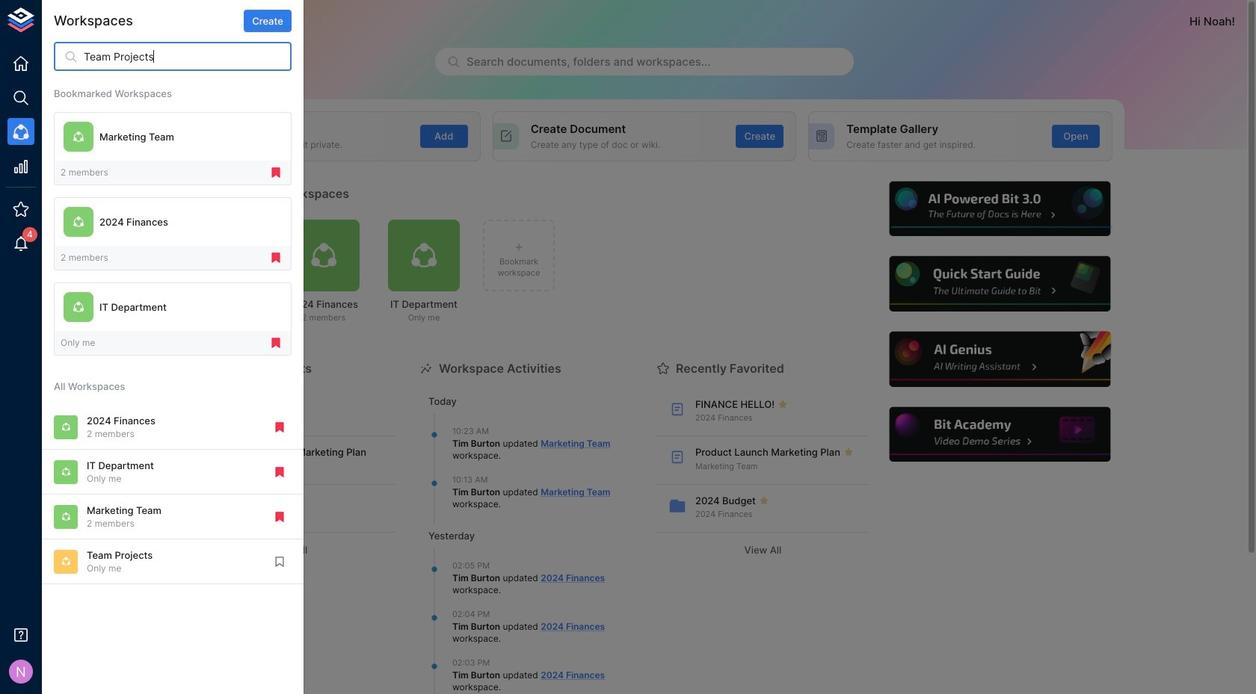 Task type: locate. For each thing, give the bounding box(es) containing it.
remove bookmark image
[[269, 166, 283, 180], [269, 337, 283, 350], [273, 466, 286, 479], [273, 511, 286, 524]]

0 vertical spatial remove bookmark image
[[269, 251, 283, 265]]

Search Workspaces... text field
[[84, 42, 292, 71]]

remove bookmark image
[[269, 251, 283, 265], [273, 421, 286, 434]]

help image
[[888, 179, 1113, 239], [888, 255, 1113, 314], [888, 330, 1113, 389], [888, 405, 1113, 465]]

4 help image from the top
[[888, 405, 1113, 465]]



Task type: describe. For each thing, give the bounding box(es) containing it.
3 help image from the top
[[888, 330, 1113, 389]]

1 help image from the top
[[888, 179, 1113, 239]]

1 vertical spatial remove bookmark image
[[273, 421, 286, 434]]

2 help image from the top
[[888, 255, 1113, 314]]

bookmark image
[[273, 555, 286, 569]]



Task type: vqa. For each thing, say whether or not it's contained in the screenshot.
the AI related to using
no



